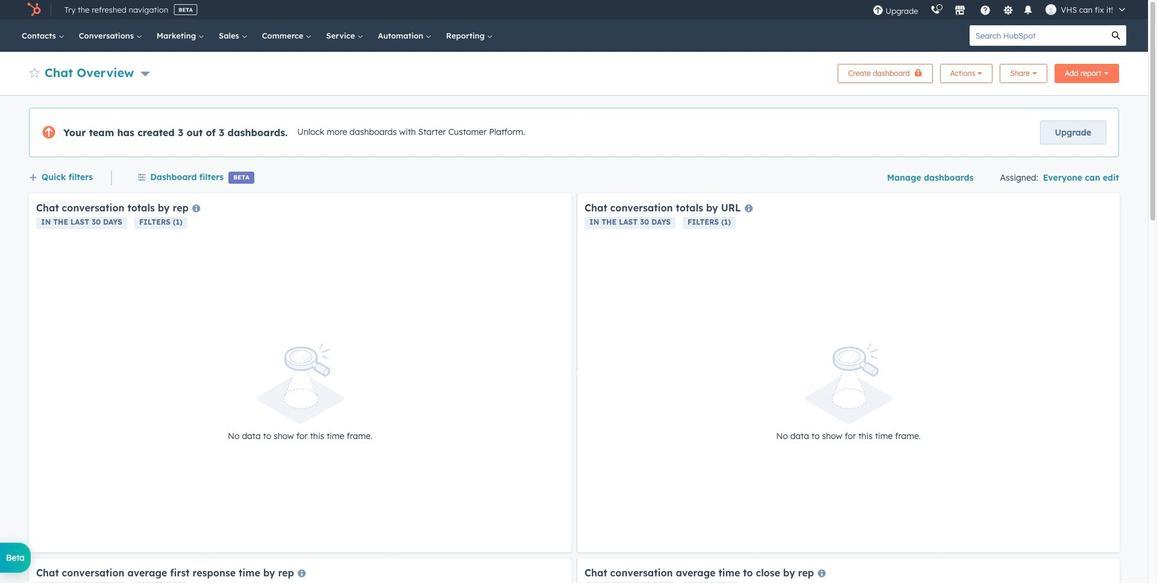 Task type: describe. For each thing, give the bounding box(es) containing it.
jer mill image
[[1046, 4, 1057, 15]]

chat conversation totals by url element
[[578, 194, 1120, 553]]

chat conversation average time to close by rep element
[[578, 559, 1120, 584]]

chat conversation average first response time by rep element
[[29, 559, 572, 584]]



Task type: locate. For each thing, give the bounding box(es) containing it.
chat conversation totals by rep element
[[29, 194, 572, 553]]

banner
[[29, 60, 1120, 83]]

menu
[[867, 0, 1134, 19]]

marketplaces image
[[955, 5, 966, 16]]

Search HubSpot search field
[[970, 25, 1107, 46]]



Task type: vqa. For each thing, say whether or not it's contained in the screenshot.
Search ID, name, or description search box
no



